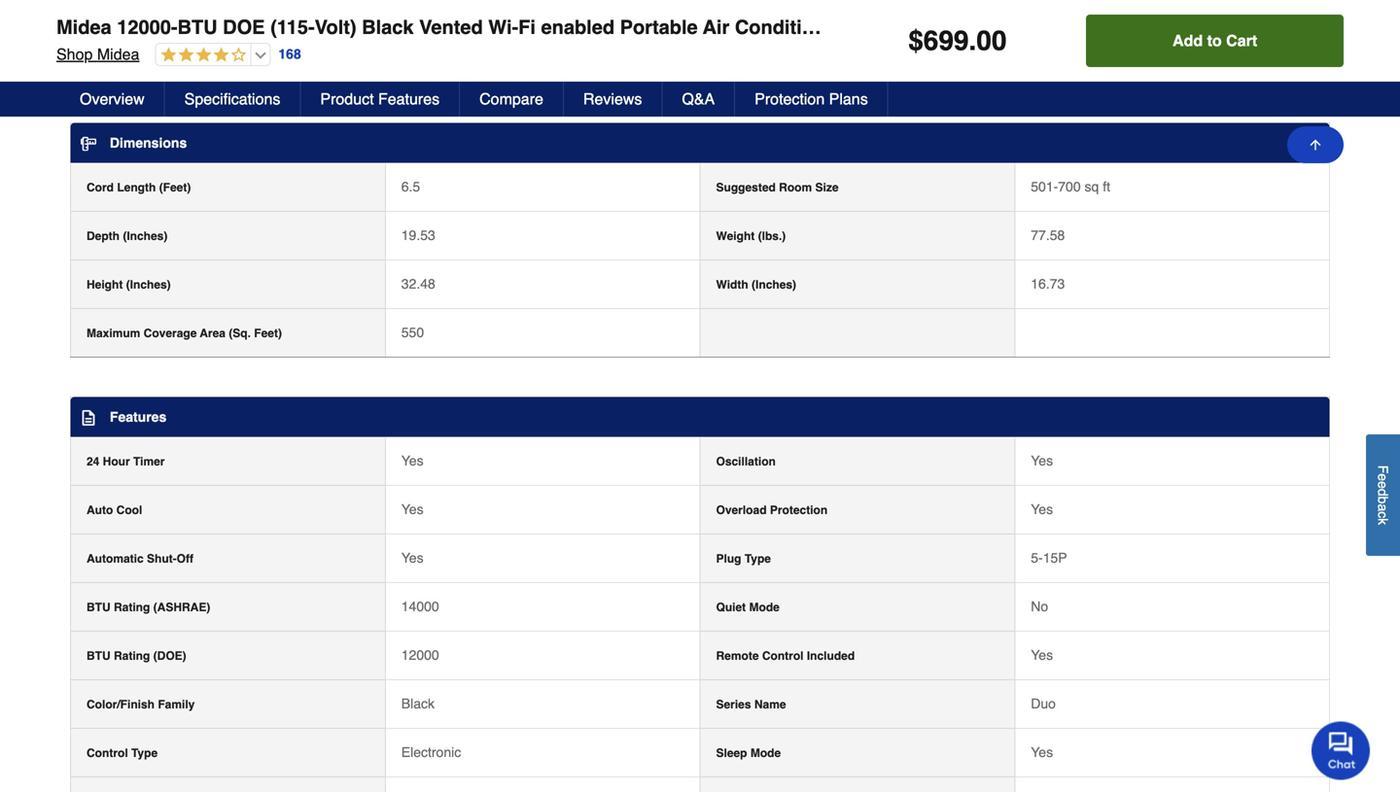 Task type: locate. For each thing, give the bounding box(es) containing it.
automatic
[[87, 552, 144, 566]]

f e e d b a c k
[[1375, 465, 1391, 525]]

btu up 4 stars image
[[177, 16, 217, 38]]

midea down 12000-
[[97, 45, 139, 63]]

automatic shut-off
[[87, 552, 193, 566]]

0 vertical spatial type
[[745, 552, 771, 566]]

sq right 700
[[1085, 179, 1099, 194]]

plans
[[829, 90, 868, 108]]

1 horizontal spatial features
[[378, 90, 440, 108]]

specifications button down 4 stars image
[[165, 82, 301, 117]]

specifications for specifications button below air
[[72, 58, 230, 85]]

control down color/finish
[[87, 747, 128, 760]]

remote right and
[[1000, 16, 1071, 38]]

specifications button down air
[[51, 42, 1350, 103]]

f e e d b a c k button
[[1366, 434, 1400, 556]]

0 vertical spatial ft
[[1203, 16, 1216, 38]]

btu
[[177, 16, 217, 38], [87, 601, 111, 614], [87, 649, 111, 663]]

type
[[745, 552, 771, 566], [131, 747, 158, 760]]

overview button
[[60, 82, 165, 117]]

1 vertical spatial type
[[131, 747, 158, 760]]

electronic
[[401, 745, 461, 760]]

black right volt)
[[362, 16, 414, 38]]

with
[[849, 16, 888, 38]]

0 horizontal spatial control
[[87, 747, 128, 760]]

specifications down 12000-
[[72, 58, 230, 85]]

ft right 700
[[1103, 179, 1110, 194]]

overload
[[716, 504, 767, 517]]

1 vertical spatial midea
[[97, 45, 139, 63]]

product features button
[[301, 82, 460, 117]]

remote up series
[[716, 649, 759, 663]]

add to cart button
[[1086, 15, 1344, 67]]

cools
[[1076, 16, 1130, 38]]

e up 'd'
[[1375, 474, 1391, 481]]

midea 12000-btu doe (115-volt) black vented wi-fi enabled portable air conditioner with heater and remote cools 550-sq ft
[[56, 16, 1216, 38]]

(lbs.)
[[758, 229, 786, 243]]

included
[[807, 649, 855, 663]]

heater
[[894, 16, 954, 38]]

control
[[762, 649, 804, 663], [87, 747, 128, 760]]

e
[[1375, 474, 1391, 481], [1375, 481, 1391, 489]]

1 vertical spatial remote
[[716, 649, 759, 663]]

rating left (doe) at the bottom left of page
[[114, 649, 150, 663]]

d
[[1375, 489, 1391, 496]]

q&a
[[682, 90, 715, 108]]

0 horizontal spatial ft
[[1103, 179, 1110, 194]]

1 rating from the top
[[114, 601, 150, 614]]

ft left cart
[[1203, 16, 1216, 38]]

color/finish
[[87, 698, 155, 712]]

suggested
[[716, 181, 776, 194]]

1 vertical spatial specifications
[[184, 90, 280, 108]]

name
[[754, 698, 786, 712]]

2 rating from the top
[[114, 649, 150, 663]]

550
[[401, 325, 424, 340]]

1 horizontal spatial ft
[[1203, 16, 1216, 38]]

1 vertical spatial ft
[[1103, 179, 1110, 194]]

15p
[[1043, 550, 1067, 566]]

specifications down 4 stars image
[[184, 90, 280, 108]]

notes image
[[81, 411, 96, 426]]

0 vertical spatial mode
[[749, 601, 780, 614]]

features
[[378, 90, 440, 108], [110, 409, 167, 425]]

(inches) right height on the left top of the page
[[126, 278, 171, 292]]

(feet)
[[159, 181, 191, 194]]

mode right sleep
[[751, 747, 781, 760]]

add
[[1173, 32, 1203, 50]]

(inches) right depth
[[123, 229, 168, 243]]

cool
[[116, 504, 142, 517]]

size
[[815, 181, 839, 194]]

0 vertical spatial features
[[378, 90, 440, 108]]

black down 12000
[[401, 696, 435, 712]]

sq
[[1175, 16, 1197, 38], [1085, 179, 1099, 194]]

1 horizontal spatial sq
[[1175, 16, 1197, 38]]

midea up shop
[[56, 16, 112, 38]]

overview
[[80, 90, 145, 108]]

sleep
[[716, 747, 747, 760]]

700
[[1058, 179, 1081, 194]]

compare
[[480, 90, 543, 108]]

(inches) right width
[[752, 278, 796, 292]]

2 vertical spatial btu
[[87, 649, 111, 663]]

reviews button
[[564, 82, 663, 117]]

shop midea
[[56, 45, 139, 63]]

room
[[779, 181, 812, 194]]

product
[[320, 90, 374, 108]]

1 horizontal spatial type
[[745, 552, 771, 566]]

timer
[[133, 455, 165, 469]]

specifications for specifications button below 4 stars image
[[184, 90, 280, 108]]

type for control type
[[131, 747, 158, 760]]

type for plug type
[[745, 552, 771, 566]]

1 vertical spatial rating
[[114, 649, 150, 663]]

1 vertical spatial sq
[[1085, 179, 1099, 194]]

0 vertical spatial rating
[[114, 601, 150, 614]]

black
[[362, 16, 414, 38], [401, 696, 435, 712]]

auto
[[87, 504, 113, 517]]

mode right quiet
[[749, 601, 780, 614]]

0 horizontal spatial features
[[110, 409, 167, 425]]

features right product
[[378, 90, 440, 108]]

protection right overload
[[770, 504, 828, 517]]

specifications
[[72, 58, 230, 85], [184, 90, 280, 108]]

no
[[1031, 599, 1048, 614]]

plug
[[716, 552, 741, 566]]

(doe)
[[153, 649, 186, 663]]

1 vertical spatial mode
[[751, 747, 781, 760]]

plug type
[[716, 552, 771, 566]]

0 horizontal spatial sq
[[1085, 179, 1099, 194]]

remote
[[1000, 16, 1071, 38], [716, 649, 759, 663]]

sq left to
[[1175, 16, 1197, 38]]

19.53
[[401, 227, 435, 243]]

features up timer
[[110, 409, 167, 425]]

height
[[87, 278, 123, 292]]

type right plug
[[745, 552, 771, 566]]

5-15p
[[1031, 550, 1067, 566]]

sleep mode
[[716, 747, 781, 760]]

0 horizontal spatial type
[[131, 747, 158, 760]]

501-
[[1031, 179, 1058, 194]]

cord length (feet)
[[87, 181, 191, 194]]

yes
[[401, 453, 424, 469], [1031, 453, 1053, 469], [401, 502, 424, 517], [1031, 502, 1053, 517], [401, 550, 424, 566], [1031, 647, 1053, 663], [1031, 745, 1053, 760]]

btu for 14000
[[87, 601, 111, 614]]

16.73
[[1031, 276, 1065, 292]]

btu rating (doe)
[[87, 649, 186, 663]]

overload protection
[[716, 504, 828, 517]]

midea
[[56, 16, 112, 38], [97, 45, 139, 63]]

(ashrae)
[[153, 601, 210, 614]]

0 vertical spatial specifications
[[72, 58, 230, 85]]

0 vertical spatial sq
[[1175, 16, 1197, 38]]

protection left plans
[[755, 90, 825, 108]]

e up b at the bottom
[[1375, 481, 1391, 489]]

0 vertical spatial remote
[[1000, 16, 1071, 38]]

type down color/finish family at the left of page
[[131, 747, 158, 760]]

0 vertical spatial protection
[[755, 90, 825, 108]]

btu up color/finish
[[87, 649, 111, 663]]

1 vertical spatial btu
[[87, 601, 111, 614]]

(inches)
[[123, 229, 168, 243], [126, 278, 171, 292], [752, 278, 796, 292]]

control left included
[[762, 649, 804, 663]]

0 vertical spatial control
[[762, 649, 804, 663]]

btu down the automatic
[[87, 601, 111, 614]]

rating up btu rating (doe)
[[114, 601, 150, 614]]

ft
[[1203, 16, 1216, 38], [1103, 179, 1110, 194]]

to
[[1207, 32, 1222, 50]]

air
[[703, 16, 730, 38]]

fi
[[518, 16, 536, 38]]

(115-
[[270, 16, 315, 38]]



Task type: vqa. For each thing, say whether or not it's contained in the screenshot.
chevron right icon related to Plumbing
no



Task type: describe. For each thing, give the bounding box(es) containing it.
(sq.
[[229, 327, 251, 340]]

0 vertical spatial black
[[362, 16, 414, 38]]

f
[[1375, 465, 1391, 474]]

shut-
[[147, 552, 177, 566]]

btu rating (ashrae)
[[87, 601, 210, 614]]

0 vertical spatial btu
[[177, 16, 217, 38]]

and
[[960, 16, 994, 38]]

cord
[[87, 181, 114, 194]]

(inches) for 32.48
[[126, 278, 171, 292]]

12000
[[401, 647, 439, 663]]

suggested room size
[[716, 181, 839, 194]]

oscillation
[[716, 455, 776, 469]]

maximum
[[87, 327, 140, 340]]

volt)
[[315, 16, 357, 38]]

24 hour timer
[[87, 455, 165, 469]]

hour
[[103, 455, 130, 469]]

reviews
[[583, 90, 642, 108]]

enabled
[[541, 16, 615, 38]]

1 e from the top
[[1375, 474, 1391, 481]]

0 vertical spatial midea
[[56, 16, 112, 38]]

mode for yes
[[751, 747, 781, 760]]

series
[[716, 698, 751, 712]]

maximum coverage area (sq. feet)
[[87, 327, 282, 340]]

1 horizontal spatial control
[[762, 649, 804, 663]]

portable
[[620, 16, 698, 38]]

btu for 12000
[[87, 649, 111, 663]]

77.58
[[1031, 227, 1065, 243]]

width (inches)
[[716, 278, 796, 292]]

1 vertical spatial control
[[87, 747, 128, 760]]

rating for 12000
[[114, 649, 150, 663]]

control type
[[87, 747, 158, 760]]

(inches) for 19.53
[[123, 229, 168, 243]]

feet)
[[254, 327, 282, 340]]

add to cart
[[1173, 32, 1257, 50]]

quiet
[[716, 601, 746, 614]]

weight
[[716, 229, 755, 243]]

color/finish family
[[87, 698, 195, 712]]

24
[[87, 455, 100, 469]]

32.48
[[401, 276, 435, 292]]

0 horizontal spatial remote
[[716, 649, 759, 663]]

1 horizontal spatial remote
[[1000, 16, 1071, 38]]

4 stars image
[[156, 47, 246, 65]]

b
[[1375, 496, 1391, 504]]

2 e from the top
[[1375, 481, 1391, 489]]

$
[[908, 25, 924, 56]]

compare button
[[460, 82, 564, 117]]

mode for no
[[749, 601, 780, 614]]

height (inches)
[[87, 278, 171, 292]]

dimensions
[[110, 135, 187, 151]]

5-
[[1031, 550, 1043, 566]]

chat invite button image
[[1312, 721, 1371, 780]]

wi-
[[488, 16, 518, 38]]

1 vertical spatial black
[[401, 696, 435, 712]]

auto cool
[[87, 504, 142, 517]]

a
[[1375, 504, 1391, 511]]

area
[[200, 327, 226, 340]]

arrow up image
[[1308, 137, 1323, 153]]

14000
[[401, 599, 439, 614]]

rating for 14000
[[114, 601, 150, 614]]

quiet mode
[[716, 601, 780, 614]]

series name
[[716, 698, 786, 712]]

dimensions image
[[81, 136, 96, 152]]

k
[[1375, 518, 1391, 525]]

protection plans button
[[735, 82, 888, 117]]

shop
[[56, 45, 93, 63]]

6.5
[[401, 179, 420, 194]]

protection inside button
[[755, 90, 825, 108]]

168
[[278, 46, 301, 62]]

12000-
[[117, 16, 177, 38]]

$ 699 . 00
[[908, 25, 1007, 56]]

1 vertical spatial features
[[110, 409, 167, 425]]

c
[[1375, 511, 1391, 518]]

.
[[969, 25, 977, 56]]

weight (lbs.)
[[716, 229, 786, 243]]

width
[[716, 278, 748, 292]]

501-700 sq ft
[[1031, 179, 1110, 194]]

cart
[[1226, 32, 1257, 50]]

doe
[[223, 16, 265, 38]]

length
[[117, 181, 156, 194]]

q&a button
[[663, 82, 735, 117]]

vented
[[419, 16, 483, 38]]

1 vertical spatial protection
[[770, 504, 828, 517]]

protection plans
[[755, 90, 868, 108]]

coverage
[[144, 327, 197, 340]]

699
[[924, 25, 969, 56]]

product features
[[320, 90, 440, 108]]

550-
[[1136, 16, 1175, 38]]

remote control included
[[716, 649, 855, 663]]

off
[[177, 552, 193, 566]]

features inside product features button
[[378, 90, 440, 108]]

duo
[[1031, 696, 1056, 712]]

chevron up image
[[1309, 62, 1328, 82]]



